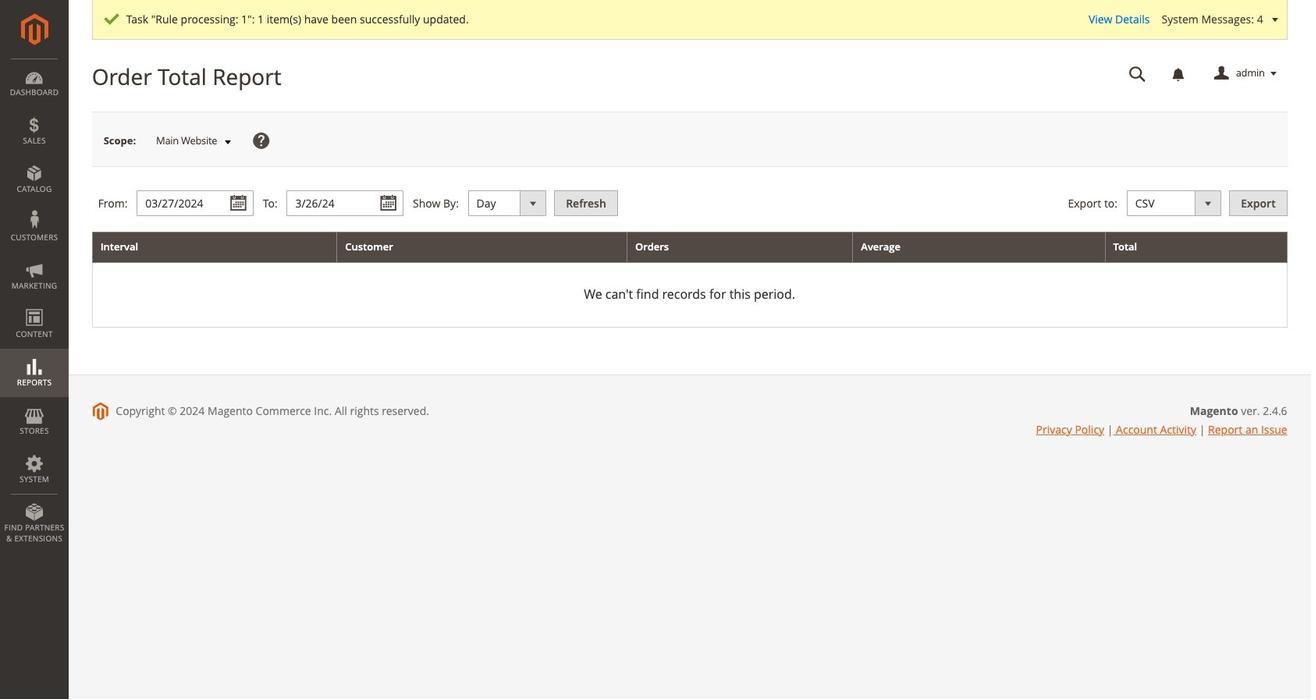 Task type: locate. For each thing, give the bounding box(es) containing it.
None text field
[[1118, 60, 1157, 87], [287, 191, 404, 216], [1118, 60, 1157, 87], [287, 191, 404, 216]]

None text field
[[137, 191, 254, 216]]

magento admin panel image
[[21, 13, 48, 45]]

menu bar
[[0, 59, 69, 552]]



